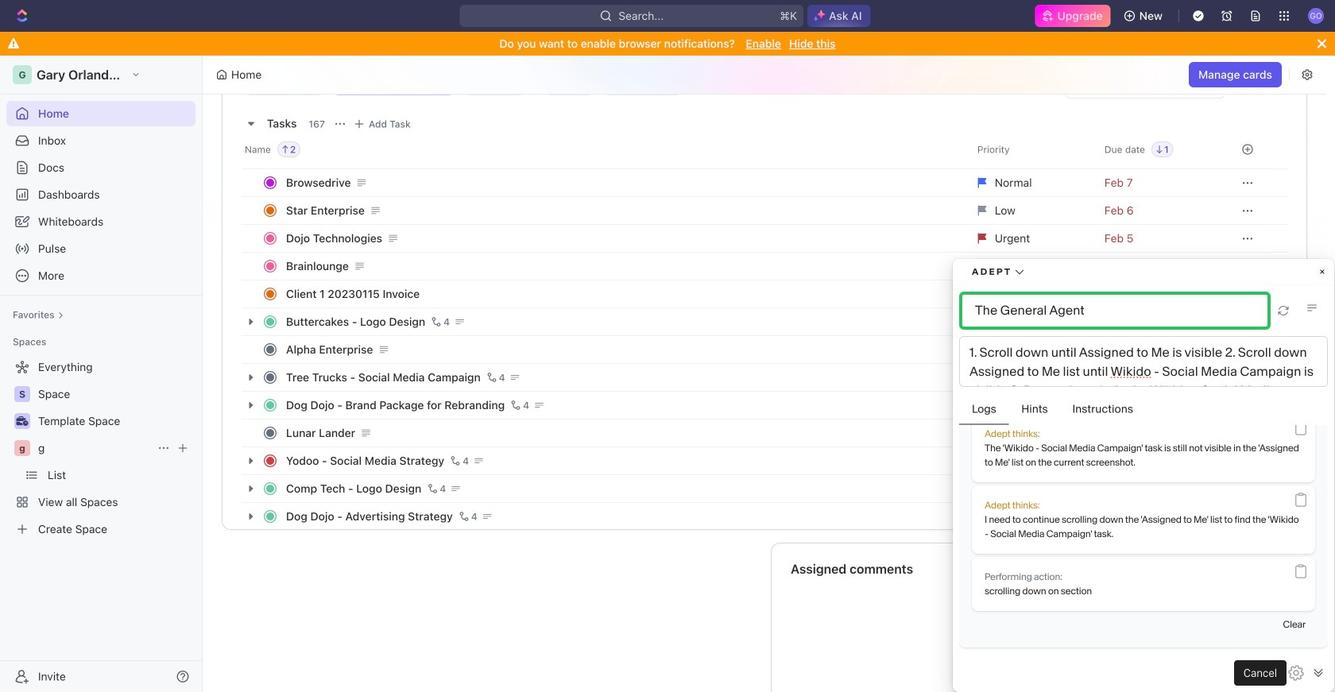 Task type: vqa. For each thing, say whether or not it's contained in the screenshot.
Assigned to
no



Task type: describe. For each thing, give the bounding box(es) containing it.
g, , element
[[14, 441, 30, 456]]

tree inside sidebar navigation
[[6, 355, 196, 542]]

sidebar navigation
[[0, 56, 206, 693]]



Task type: locate. For each thing, give the bounding box(es) containing it.
tree
[[6, 355, 196, 542]]

space, , element
[[14, 386, 30, 402]]

gary orlando's workspace, , element
[[13, 65, 32, 84]]

business time image
[[16, 417, 28, 426]]



